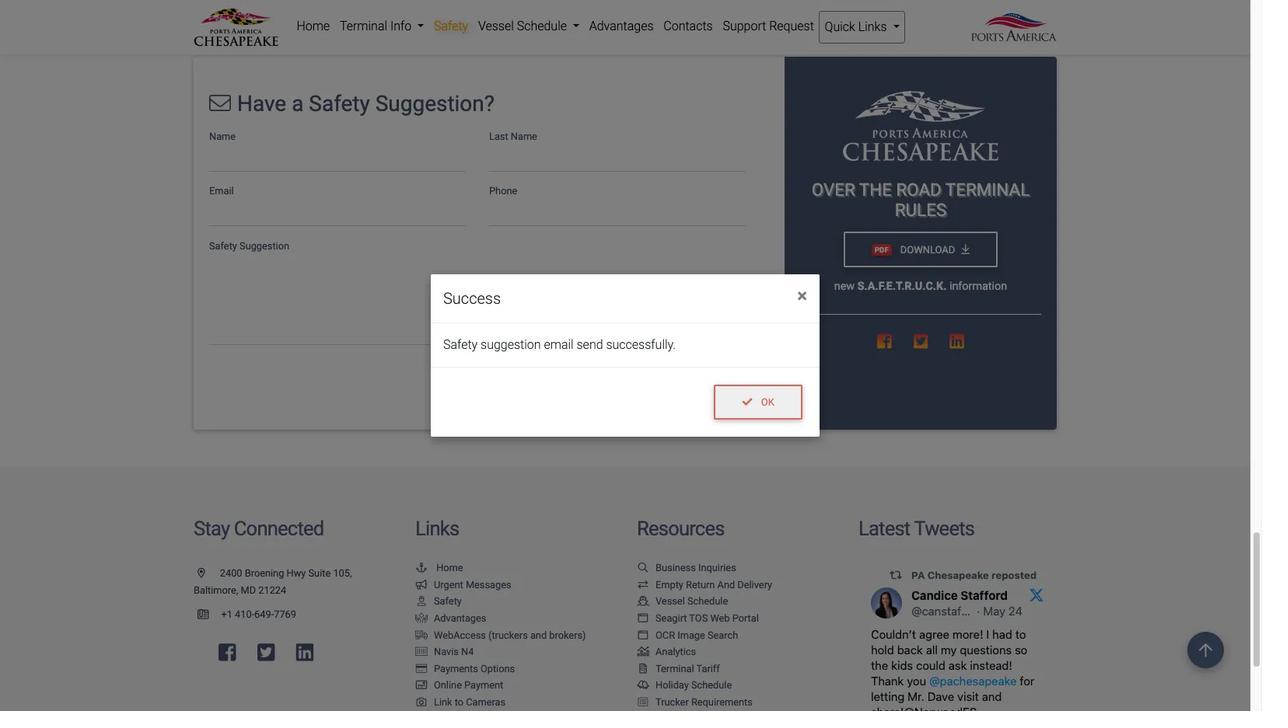 Task type: locate. For each thing, give the bounding box(es) containing it.
0 vertical spatial twitter square image
[[914, 334, 928, 350]]

facebook square image down the +1
[[219, 643, 236, 663]]

check image
[[742, 398, 753, 408]]

1 horizontal spatial linkedin image
[[950, 334, 964, 350]]

1 horizontal spatial advantages link
[[584, 11, 659, 42]]

home
[[297, 19, 330, 33], [436, 562, 463, 574]]

0 vertical spatial linkedin image
[[950, 334, 964, 350]]

send
[[577, 337, 603, 352]]

inquiries
[[698, 562, 736, 574]]

schedule down tariff
[[691, 680, 732, 692]]

linkedin image down information
[[950, 334, 964, 350]]

baltimore,
[[194, 585, 238, 596]]

credit card front image
[[415, 682, 428, 692]]

0 horizontal spatial advantages link
[[415, 613, 486, 625]]

0 vertical spatial schedule
[[687, 596, 728, 608]]

latest
[[859, 518, 910, 541]]

advantages link up webaccess
[[415, 613, 486, 625]]

0 vertical spatial facebook square image
[[877, 334, 892, 350]]

safety link for home "link" corresponding to webaccess (truckers and brokers) link
[[415, 596, 462, 608]]

649-
[[254, 609, 274, 621]]

1 vertical spatial twitter square image
[[257, 643, 275, 663]]

file invoice image
[[637, 665, 649, 675]]

anchor image
[[415, 564, 428, 574]]

1 vertical spatial linkedin image
[[296, 643, 314, 663]]

1 vertical spatial safety link
[[415, 596, 462, 608]]

hand receiving image
[[415, 614, 428, 624]]

advantages up webaccess
[[434, 613, 486, 625]]

request
[[769, 19, 814, 33]]

connected
[[234, 518, 324, 541]]

over
[[812, 179, 855, 200]]

empty return and delivery link
[[637, 579, 772, 591]]

1 vertical spatial schedule
[[691, 680, 732, 692]]

terminal
[[656, 663, 694, 675]]

have a safety suggestion?
[[237, 91, 495, 116]]

0 vertical spatial advantages
[[589, 19, 654, 33]]

facebook square image
[[877, 334, 892, 350], [219, 643, 236, 663]]

pdf
[[875, 245, 889, 254]]

0 vertical spatial home link
[[292, 11, 335, 42]]

×
[[797, 285, 807, 307]]

to
[[455, 697, 464, 709]]

broening
[[245, 568, 284, 580]]

terminal
[[946, 179, 1030, 200]]

web
[[710, 613, 730, 625]]

linkedin image down '7769'
[[296, 643, 314, 663]]

+1 410-649-7769 link
[[194, 609, 296, 621]]

user hard hat image
[[415, 598, 428, 608]]

0 horizontal spatial facebook square image
[[219, 643, 236, 663]]

requirements
[[691, 697, 753, 709]]

1 vertical spatial facebook square image
[[219, 643, 236, 663]]

support request
[[723, 19, 814, 33]]

vessel schedule link
[[637, 596, 728, 608]]

1 vertical spatial advantages link
[[415, 613, 486, 625]]

seagirt
[[656, 613, 687, 625]]

schedule
[[687, 596, 728, 608], [691, 680, 732, 692]]

twitter square image down 649-
[[257, 643, 275, 663]]

0 vertical spatial safety link
[[429, 11, 473, 42]]

1 horizontal spatial advantages
[[589, 19, 654, 33]]

advantages
[[589, 19, 654, 33], [434, 613, 486, 625]]

stay
[[194, 518, 230, 541]]

link to cameras link
[[415, 697, 506, 709]]

seagirt tos web portal
[[656, 613, 759, 625]]

and
[[530, 630, 547, 641]]

safety link for the top advantages link's home "link"
[[429, 11, 473, 42]]

0 horizontal spatial home link
[[292, 11, 335, 42]]

contacts
[[664, 19, 713, 33]]

ocr image search
[[656, 630, 738, 641]]

× button
[[785, 274, 820, 318]]

None text field
[[209, 142, 466, 172], [489, 142, 746, 172], [209, 197, 466, 227], [489, 197, 746, 227], [209, 252, 746, 346], [209, 142, 466, 172], [489, 142, 746, 172], [209, 197, 466, 227], [489, 197, 746, 227], [209, 252, 746, 346]]

1 vertical spatial advantages
[[434, 613, 486, 625]]

return
[[686, 579, 715, 591]]

online payment
[[434, 680, 503, 692]]

bullhorn image
[[415, 581, 428, 591]]

1 horizontal spatial facebook square image
[[877, 334, 892, 350]]

tos
[[689, 613, 708, 625]]

home link
[[292, 11, 335, 42], [415, 562, 463, 574]]

online payment link
[[415, 680, 503, 692]]

navis n4
[[434, 647, 474, 658]]

and
[[718, 579, 735, 591]]

webaccess
[[434, 630, 486, 641]]

links
[[415, 518, 459, 541]]

a
[[292, 91, 304, 116]]

1 horizontal spatial home
[[436, 562, 463, 574]]

1 vertical spatial home
[[436, 562, 463, 574]]

twitter square image
[[914, 334, 928, 350], [257, 643, 275, 663]]

analytics
[[656, 647, 696, 658]]

0 vertical spatial home
[[297, 19, 330, 33]]

suite
[[308, 568, 331, 580]]

1 vertical spatial home link
[[415, 562, 463, 574]]

portal
[[732, 613, 759, 625]]

2400 broening hwy suite 105, baltimore, md 21224
[[194, 568, 352, 596]]

support
[[723, 19, 766, 33]]

advantages left contacts
[[589, 19, 654, 33]]

ok button
[[714, 385, 803, 420]]

go to top image
[[1188, 632, 1224, 669]]

webaccess (truckers and brokers) link
[[415, 630, 586, 641]]

business inquiries
[[656, 562, 736, 574]]

holiday schedule link
[[637, 680, 732, 692]]

vessel
[[656, 596, 685, 608]]

twitter square image down new s.a.f.e.t.r.u.c.k. information
[[914, 334, 928, 350]]

ok
[[759, 397, 775, 408]]

bells image
[[637, 682, 649, 692]]

new
[[834, 280, 855, 293]]

browser image
[[637, 614, 649, 624]]

1 horizontal spatial twitter square image
[[914, 334, 928, 350]]

stay connected
[[194, 518, 324, 541]]

linkedin image
[[950, 334, 964, 350], [296, 643, 314, 663]]

md
[[241, 585, 256, 596]]

terminal tariff
[[656, 663, 720, 675]]

safety link
[[429, 11, 473, 42], [415, 596, 462, 608]]

success
[[443, 289, 501, 308]]

safety
[[434, 19, 468, 33], [309, 91, 370, 116], [443, 337, 478, 352], [434, 596, 462, 608]]

schedule up seagirt tos web portal
[[687, 596, 728, 608]]

navis n4 link
[[415, 647, 474, 658]]

image
[[678, 630, 705, 641]]

1 horizontal spatial home link
[[415, 562, 463, 574]]

facebook square image down s.a.f.e.t.r.u.c.k. in the right top of the page
[[877, 334, 892, 350]]

n4
[[461, 647, 474, 658]]

empty
[[656, 579, 684, 591]]

urgent messages link
[[415, 579, 511, 591]]

0 horizontal spatial advantages
[[434, 613, 486, 625]]

advantages link left contacts
[[584, 11, 659, 42]]



Task type: vqa. For each thing, say whether or not it's contained in the screenshot.
AM inside the seagirt marine terminal gates will be open on october 9th, columbus day. the main gate and new vail gate will process trucks from 6:00 am – 3:30 pm, reefers included.
no



Task type: describe. For each thing, give the bounding box(es) containing it.
search
[[708, 630, 738, 641]]

21224
[[258, 585, 286, 596]]

navis
[[434, 647, 459, 658]]

browser image
[[637, 631, 649, 641]]

+1
[[221, 609, 232, 621]]

safety suggestion email send successfully.
[[443, 337, 676, 352]]

the
[[859, 179, 892, 200]]

seagirt terminal image
[[843, 91, 999, 161]]

terminal tariff link
[[637, 663, 720, 675]]

options
[[481, 663, 515, 675]]

brokers)
[[549, 630, 586, 641]]

road
[[896, 179, 942, 200]]

exchange image
[[637, 581, 649, 591]]

successfully.
[[606, 337, 676, 352]]

schedule for vessel schedule
[[687, 596, 728, 608]]

analytics image
[[637, 648, 649, 658]]

delivery
[[738, 579, 772, 591]]

7769
[[274, 609, 296, 621]]

arrow to bottom image
[[962, 244, 970, 255]]

0 horizontal spatial linkedin image
[[296, 643, 314, 663]]

ship image
[[637, 598, 649, 608]]

truck container image
[[415, 631, 428, 641]]

link
[[434, 697, 452, 709]]

0 vertical spatial advantages link
[[584, 11, 659, 42]]

phone office image
[[198, 611, 221, 621]]

analytics link
[[637, 647, 696, 658]]

holiday
[[656, 680, 689, 692]]

messages
[[466, 579, 511, 591]]

+1 410-649-7769
[[221, 609, 296, 621]]

list alt image
[[637, 699, 649, 708]]

home link for webaccess (truckers and brokers) link
[[415, 562, 463, 574]]

urgent
[[434, 579, 463, 591]]

payments options
[[434, 663, 515, 675]]

suggestion?
[[375, 91, 495, 116]]

container storage image
[[415, 648, 428, 658]]

suggestion
[[481, 337, 541, 352]]

ocr image search link
[[637, 630, 738, 641]]

payments
[[434, 663, 478, 675]]

support request link
[[718, 11, 819, 42]]

payments options link
[[415, 663, 515, 675]]

ocr
[[656, 630, 675, 641]]

payment
[[464, 680, 503, 692]]

have
[[237, 91, 286, 116]]

information
[[950, 280, 1007, 293]]

trucker
[[656, 697, 689, 709]]

105,
[[333, 568, 352, 580]]

410-
[[235, 609, 254, 621]]

search image
[[637, 564, 649, 574]]

business inquiries link
[[637, 562, 736, 574]]

home link for the top advantages link
[[292, 11, 335, 42]]

hwy
[[287, 568, 306, 580]]

contacts link
[[659, 11, 718, 42]]

camera image
[[415, 699, 428, 708]]

empty return and delivery
[[656, 579, 772, 591]]

trucker requirements
[[656, 697, 753, 709]]

s.a.f.e.t.r.u.c.k.
[[858, 280, 947, 293]]

tweets
[[914, 518, 975, 541]]

tariff
[[697, 663, 720, 675]]

holiday schedule
[[656, 680, 732, 692]]

credit card image
[[415, 665, 428, 675]]

link to cameras
[[434, 697, 506, 709]]

business
[[656, 562, 696, 574]]

0 horizontal spatial twitter square image
[[257, 643, 275, 663]]

map marker alt image
[[198, 569, 217, 579]]

(truckers
[[488, 630, 528, 641]]

2400
[[220, 568, 242, 580]]

trucker requirements link
[[637, 697, 753, 709]]

2400 broening hwy suite 105, baltimore, md 21224 link
[[194, 568, 352, 596]]

seagirt tos web portal link
[[637, 613, 759, 625]]

resources
[[637, 518, 725, 541]]

latest tweets
[[859, 518, 975, 541]]

over the road terminal rules
[[812, 179, 1030, 220]]

online
[[434, 680, 462, 692]]

schedule for holiday schedule
[[691, 680, 732, 692]]

vessel schedule
[[656, 596, 728, 608]]

0 horizontal spatial home
[[297, 19, 330, 33]]

download
[[898, 244, 955, 256]]



